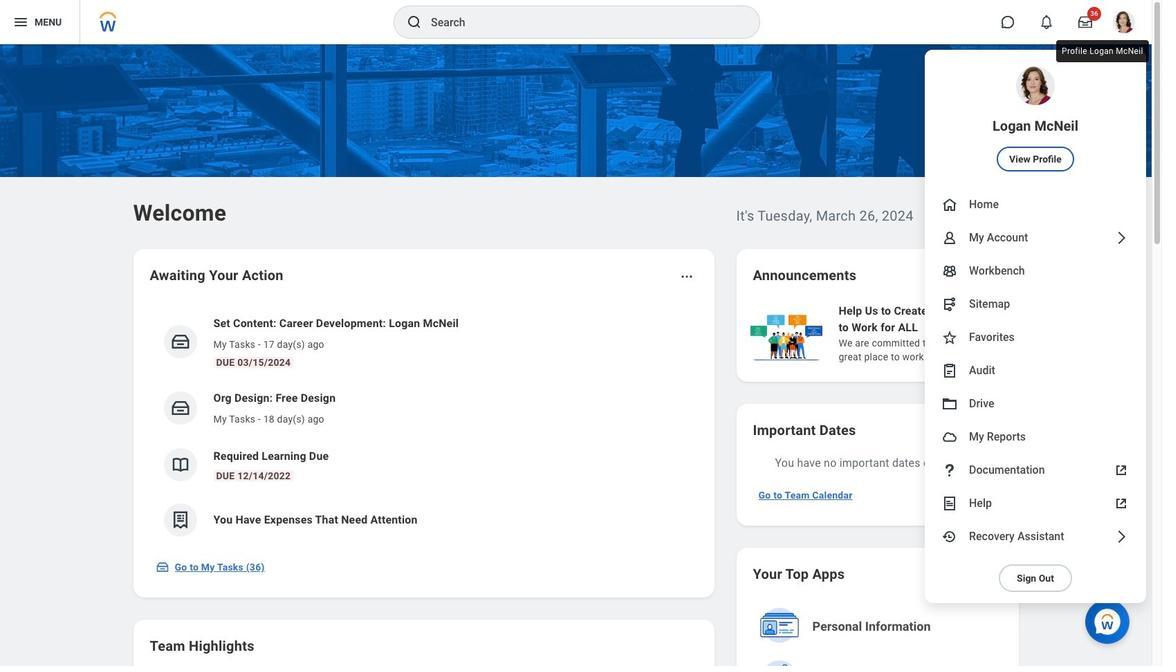 Task type: describe. For each thing, give the bounding box(es) containing it.
9 menu item from the top
[[925, 421, 1146, 454]]

1 horizontal spatial list
[[747, 302, 1162, 365]]

search image
[[406, 14, 423, 30]]

book open image
[[170, 455, 191, 475]]

chevron right image
[[1113, 230, 1130, 246]]

ext link image for document "icon"
[[1113, 495, 1130, 512]]

8 menu item from the top
[[925, 387, 1146, 421]]

justify image
[[12, 14, 29, 30]]

1 menu item from the top
[[925, 50, 1146, 188]]

3 menu item from the top
[[925, 221, 1146, 255]]

0 horizontal spatial list
[[150, 304, 698, 548]]

chevron left small image
[[959, 268, 973, 282]]

1 inbox image from the top
[[170, 331, 191, 352]]

related actions image
[[680, 270, 694, 284]]

question image
[[942, 462, 958, 479]]

11 menu item from the top
[[925, 487, 1146, 520]]



Task type: locate. For each thing, give the bounding box(es) containing it.
menu
[[925, 50, 1146, 603]]

home image
[[942, 196, 958, 213]]

star image
[[942, 329, 958, 346]]

contact card matrix manager image
[[942, 263, 958, 279]]

list
[[747, 302, 1162, 365], [150, 304, 698, 548]]

inbox image
[[155, 560, 169, 574]]

document image
[[942, 495, 958, 512]]

paste image
[[942, 363, 958, 379]]

status
[[927, 270, 949, 281]]

10 menu item from the top
[[925, 454, 1146, 487]]

5 menu item from the top
[[925, 288, 1146, 321]]

logan mcneil image
[[1113, 11, 1135, 33]]

main content
[[0, 44, 1162, 666]]

dashboard expenses image
[[170, 510, 191, 531]]

4 menu item from the top
[[925, 255, 1146, 288]]

2 inbox image from the top
[[170, 398, 191, 419]]

0 vertical spatial inbox image
[[170, 331, 191, 352]]

avatar image
[[942, 429, 958, 446]]

1 vertical spatial ext link image
[[1113, 495, 1130, 512]]

endpoints image
[[942, 296, 958, 313]]

2 ext link image from the top
[[1113, 495, 1130, 512]]

0 vertical spatial ext link image
[[1113, 462, 1130, 479]]

folder open image
[[942, 396, 958, 412]]

Search Workday  search field
[[431, 7, 731, 37]]

ext link image
[[1113, 462, 1130, 479], [1113, 495, 1130, 512]]

chevron right small image
[[984, 268, 998, 282]]

6 menu item from the top
[[925, 321, 1146, 354]]

7 menu item from the top
[[925, 354, 1146, 387]]

banner
[[0, 0, 1152, 603]]

inbox image
[[170, 331, 191, 352], [170, 398, 191, 419]]

tooltip
[[1054, 37, 1152, 65]]

1 ext link image from the top
[[1113, 462, 1130, 479]]

menu item
[[925, 50, 1146, 188], [925, 188, 1146, 221], [925, 221, 1146, 255], [925, 255, 1146, 288], [925, 288, 1146, 321], [925, 321, 1146, 354], [925, 354, 1146, 387], [925, 387, 1146, 421], [925, 421, 1146, 454], [925, 454, 1146, 487], [925, 487, 1146, 520]]

ext link image for question image
[[1113, 462, 1130, 479]]

1 vertical spatial inbox image
[[170, 398, 191, 419]]

inbox large image
[[1079, 15, 1092, 29]]

notifications large image
[[1040, 15, 1054, 29]]

2 menu item from the top
[[925, 188, 1146, 221]]

user image
[[942, 230, 958, 246]]



Task type: vqa. For each thing, say whether or not it's contained in the screenshot.
tenth menu item
yes



